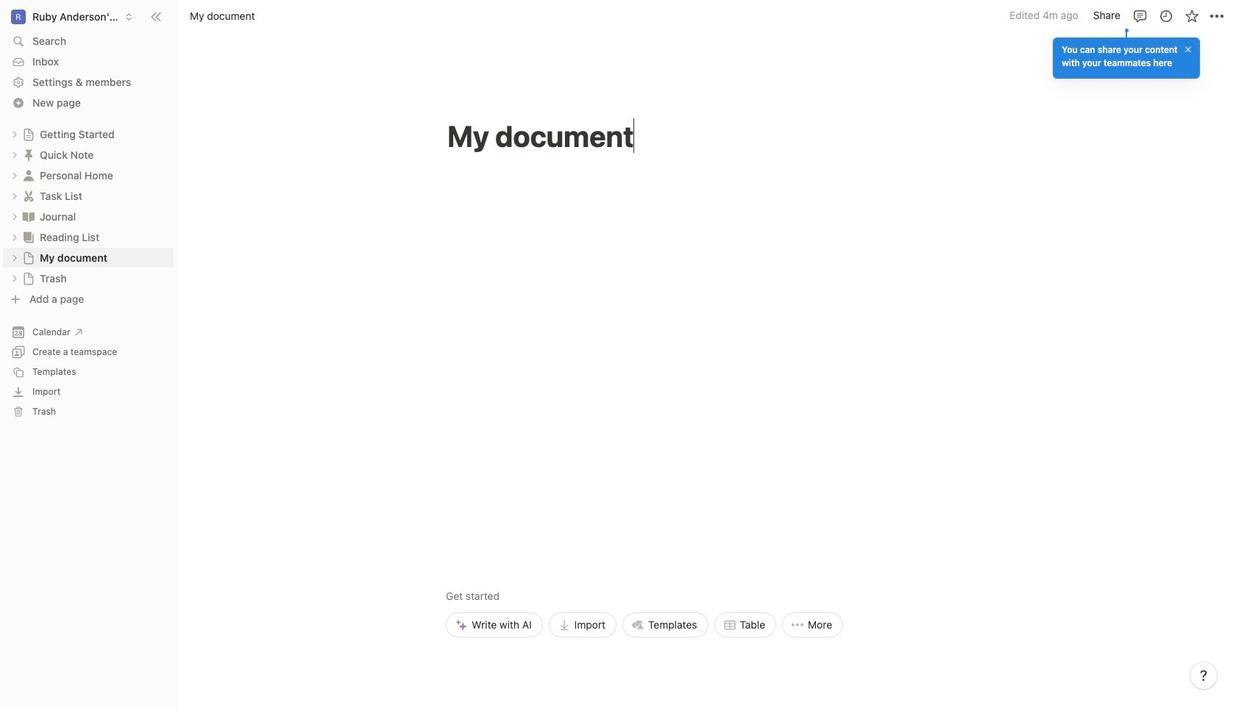 Task type: vqa. For each thing, say whether or not it's contained in the screenshot.
Open icon to the bottom
no



Task type: locate. For each thing, give the bounding box(es) containing it.
change page icon image for first open icon from the bottom
[[22, 272, 35, 285]]

menu
[[446, 487, 844, 638]]

open image
[[10, 130, 19, 139], [10, 151, 19, 159], [10, 171, 19, 180], [10, 212, 19, 221], [10, 233, 19, 242], [10, 254, 19, 262], [10, 274, 19, 283]]

close sidebar image
[[150, 11, 162, 22]]

open image
[[10, 192, 19, 201]]

change page icon image for 3rd open icon from the bottom
[[21, 230, 36, 245]]

change page icon image for 7th open icon from the bottom of the page
[[22, 128, 35, 141]]

4 open image from the top
[[10, 212, 19, 221]]

updates image
[[1159, 8, 1174, 23]]

7 open image from the top
[[10, 274, 19, 283]]

change page icon image
[[22, 128, 35, 141], [21, 148, 36, 162], [21, 168, 36, 183], [21, 189, 36, 204], [21, 209, 36, 224], [21, 230, 36, 245], [22, 251, 35, 265], [22, 272, 35, 285]]

2 open image from the top
[[10, 151, 19, 159]]

change page icon image for fifth open icon from the bottom of the page
[[21, 168, 36, 183]]



Task type: describe. For each thing, give the bounding box(es) containing it.
favorite image
[[1185, 8, 1199, 23]]

3 open image from the top
[[10, 171, 19, 180]]

comments image
[[1133, 8, 1148, 23]]

change page icon image for 2nd open icon
[[21, 148, 36, 162]]

5 open image from the top
[[10, 233, 19, 242]]

1 open image from the top
[[10, 130, 19, 139]]

change page icon image for fourth open icon from the bottom of the page
[[21, 209, 36, 224]]

change page icon image for sixth open icon
[[22, 251, 35, 265]]

6 open image from the top
[[10, 254, 19, 262]]

change page icon image for open image
[[21, 189, 36, 204]]



